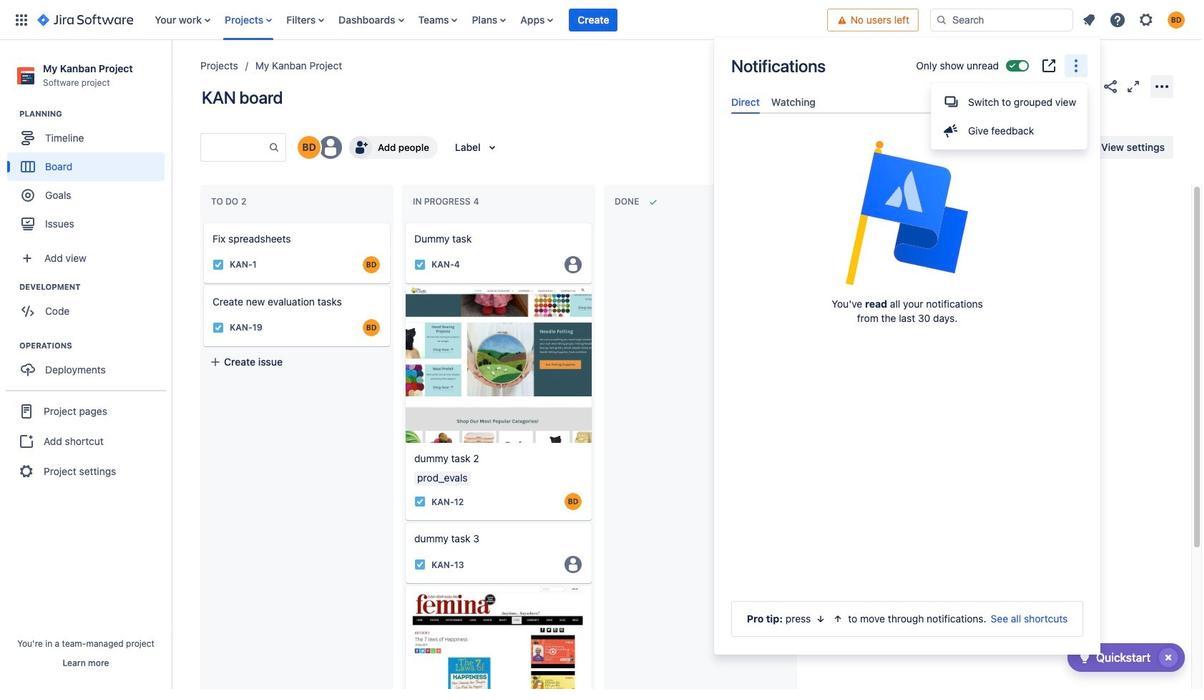 Task type: describe. For each thing, give the bounding box(es) containing it.
goal image
[[21, 189, 34, 202]]

operations image
[[2, 337, 19, 354]]

appswitcher icon image
[[13, 11, 30, 28]]

open notifications in a new tab image
[[1041, 57, 1058, 74]]

notifications image
[[1081, 11, 1098, 28]]

1 horizontal spatial list
[[1077, 7, 1194, 33]]

dismiss quickstart image
[[1158, 646, 1180, 669]]

Search field
[[931, 8, 1074, 31]]

check image
[[1077, 649, 1094, 666]]

search image
[[936, 14, 948, 25]]

heading for development image "group"
[[19, 281, 171, 293]]

add people image
[[352, 139, 369, 156]]

group for "planning" icon
[[7, 108, 171, 243]]

task image
[[414, 559, 426, 571]]

group for development image
[[7, 281, 171, 330]]

more image
[[1068, 57, 1085, 74]]

enter full screen image
[[1125, 78, 1143, 95]]

star kan board image
[[1080, 78, 1097, 95]]

create issue image
[[396, 213, 413, 231]]

primary element
[[9, 0, 827, 40]]

Search this board text field
[[201, 135, 268, 160]]

help image
[[1110, 11, 1127, 28]]



Task type: locate. For each thing, give the bounding box(es) containing it.
3 heading from the top
[[19, 340, 171, 352]]

sidebar element
[[0, 40, 172, 689]]

tab list
[[726, 90, 1090, 114]]

heading for "group" for "planning" icon
[[19, 108, 171, 120]]

1 vertical spatial heading
[[19, 281, 171, 293]]

0 horizontal spatial list
[[148, 0, 827, 40]]

None search field
[[931, 8, 1074, 31]]

create issue image
[[194, 213, 211, 231]]

jira software image
[[37, 11, 133, 28], [37, 11, 133, 28]]

to do element
[[211, 196, 249, 207]]

planning image
[[2, 105, 19, 123]]

arrow up image
[[833, 613, 844, 625]]

list
[[148, 0, 827, 40], [1077, 7, 1194, 33]]

group
[[931, 83, 1088, 150], [7, 108, 171, 243], [7, 281, 171, 330], [7, 340, 171, 389], [6, 390, 166, 492]]

heading for "group" for "operations" icon
[[19, 340, 171, 352]]

task image
[[213, 259, 224, 271], [414, 259, 426, 271], [213, 322, 224, 334], [414, 496, 426, 508]]

banner
[[0, 0, 1203, 40]]

arrow down image
[[816, 613, 827, 625]]

your profile and settings image
[[1168, 11, 1185, 28]]

sidebar navigation image
[[156, 57, 188, 86]]

development image
[[2, 279, 19, 296]]

dialog
[[714, 37, 1101, 655]]

2 heading from the top
[[19, 281, 171, 293]]

heading
[[19, 108, 171, 120], [19, 281, 171, 293], [19, 340, 171, 352]]

2 vertical spatial heading
[[19, 340, 171, 352]]

tab panel
[[726, 114, 1090, 127]]

group for "operations" icon
[[7, 340, 171, 389]]

more actions image
[[1154, 78, 1171, 95]]

settings image
[[1138, 11, 1155, 28]]

0 vertical spatial heading
[[19, 108, 171, 120]]

list item
[[569, 0, 618, 40]]

1 heading from the top
[[19, 108, 171, 120]]

import image
[[909, 139, 926, 156]]

in progress element
[[413, 196, 482, 207]]



Task type: vqa. For each thing, say whether or not it's contained in the screenshot.
LIST
yes



